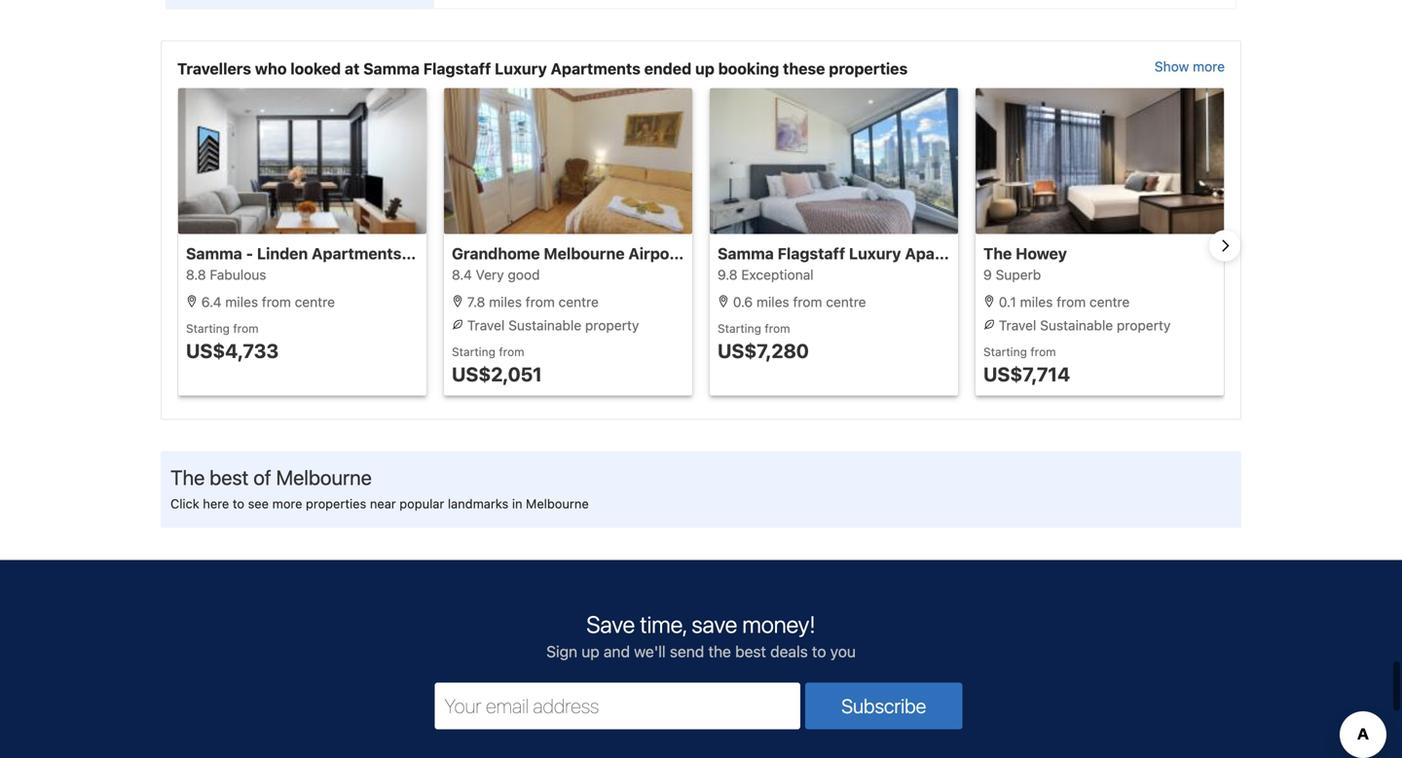 Task type: vqa. For each thing, say whether or not it's contained in the screenshot.
money!
yes



Task type: locate. For each thing, give the bounding box(es) containing it.
1 horizontal spatial flagstaff
[[778, 244, 846, 263]]

samma inside "samma flagstaff luxury apartments 9.8 exceptional"
[[718, 244, 774, 263]]

0 vertical spatial luxury
[[495, 59, 547, 78]]

the up 9 superb
[[984, 244, 1013, 263]]

sustainable down 0.1 miles from centre
[[1041, 318, 1114, 334]]

starting
[[186, 322, 230, 336], [718, 322, 762, 336], [452, 345, 496, 359], [984, 345, 1028, 359]]

1 travel from the left
[[467, 318, 505, 334]]

melbourne
[[544, 244, 625, 263], [276, 466, 372, 490], [526, 497, 589, 511]]

howey
[[1016, 244, 1068, 263]]

miles right 7.8
[[489, 294, 522, 310]]

starting from us$7,714
[[984, 345, 1071, 386]]

3 miles from the left
[[757, 294, 790, 310]]

melbourne right of
[[276, 466, 372, 490]]

1 vertical spatial best
[[736, 643, 767, 661]]

1 horizontal spatial best
[[736, 643, 767, 661]]

0 horizontal spatial best
[[210, 466, 249, 490]]

miles down 9.8 exceptional
[[757, 294, 790, 310]]

miles for howey
[[1021, 294, 1054, 310]]

in
[[405, 244, 419, 263], [512, 497, 523, 511]]

0 horizontal spatial travel
[[467, 318, 505, 334]]

0 horizontal spatial sustainable
[[509, 318, 582, 334]]

3 centre from the left
[[826, 294, 867, 310]]

properties left near
[[306, 497, 367, 511]]

miles for melbourne
[[489, 294, 522, 310]]

9.8 exceptional
[[718, 267, 814, 283]]

from inside starting from us$4,733
[[233, 322, 259, 336]]

melbourne left "airport"
[[544, 244, 625, 263]]

8.8 fabulous
[[186, 267, 267, 283]]

popular
[[400, 497, 445, 511]]

9 superb
[[984, 267, 1042, 283]]

samma right "at"
[[364, 59, 420, 78]]

0 vertical spatial to
[[233, 497, 245, 511]]

from up us$7,714
[[1031, 345, 1057, 359]]

6.4
[[201, 294, 222, 310]]

miles for -
[[225, 294, 258, 310]]

send
[[670, 643, 705, 661]]

properties right "these"
[[829, 59, 908, 78]]

1 horizontal spatial the
[[984, 244, 1013, 263]]

starting from us$7,280
[[718, 322, 809, 362]]

linden
[[257, 244, 308, 263]]

show more link
[[1155, 57, 1226, 80]]

in inside the best of melbourne click here to see more properties near popular landmarks in melbourne
[[512, 497, 523, 511]]

1 horizontal spatial travel
[[999, 318, 1037, 334]]

2 horizontal spatial samma
[[718, 244, 774, 263]]

best right the
[[736, 643, 767, 661]]

1 vertical spatial properties
[[306, 497, 367, 511]]

melbourne inside grandhome melbourne airport & shops 8.4 very good
[[544, 244, 625, 263]]

starting up us$7,714
[[984, 345, 1028, 359]]

0 vertical spatial properties
[[829, 59, 908, 78]]

property
[[585, 318, 639, 334], [1117, 318, 1171, 334]]

in right landmarks on the bottom of the page
[[512, 497, 523, 511]]

from inside starting from us$7,280
[[765, 322, 791, 336]]

in left ivanhoe
[[405, 244, 419, 263]]

from down howey
[[1057, 294, 1086, 310]]

0.1
[[999, 294, 1017, 310]]

sustainable down 7.8 miles from centre
[[509, 318, 582, 334]]

centre for luxury
[[826, 294, 867, 310]]

more inside the best of melbourne click here to see more properties near popular landmarks in melbourne
[[272, 497, 302, 511]]

best
[[210, 466, 249, 490], [736, 643, 767, 661]]

0 horizontal spatial luxury
[[495, 59, 547, 78]]

samma flagstaff luxury apartments 9.8 exceptional
[[718, 244, 995, 283]]

0 horizontal spatial in
[[405, 244, 419, 263]]

travel down 7.8
[[467, 318, 505, 334]]

1 miles from the left
[[225, 294, 258, 310]]

these
[[783, 59, 826, 78]]

1 horizontal spatial samma
[[364, 59, 420, 78]]

best up here
[[210, 466, 249, 490]]

0 horizontal spatial more
[[272, 497, 302, 511]]

property down 0.1 miles from centre
[[1117, 318, 1171, 334]]

travel for us$2,051
[[467, 318, 505, 334]]

samma for us$4,733
[[186, 244, 242, 263]]

0 horizontal spatial properties
[[306, 497, 367, 511]]

see
[[248, 497, 269, 511]]

4 miles from the left
[[1021, 294, 1054, 310]]

2 sustainable from the left
[[1041, 318, 1114, 334]]

here
[[203, 497, 229, 511]]

the inside the howey 9 superb
[[984, 244, 1013, 263]]

centre for airport
[[559, 294, 599, 310]]

6.4 miles from centre
[[198, 294, 335, 310]]

subscribe button
[[806, 683, 963, 730]]

more
[[1193, 58, 1226, 74], [272, 497, 302, 511]]

1 vertical spatial luxury
[[849, 244, 902, 263]]

Your email address email field
[[435, 683, 801, 730]]

1 horizontal spatial properties
[[829, 59, 908, 78]]

1 centre from the left
[[295, 294, 335, 310]]

more right show
[[1193, 58, 1226, 74]]

1 vertical spatial in
[[512, 497, 523, 511]]

2 property from the left
[[1117, 318, 1171, 334]]

2 vertical spatial melbourne
[[526, 497, 589, 511]]

samma
[[364, 59, 420, 78], [186, 244, 242, 263], [718, 244, 774, 263]]

centre for 9 superb
[[1090, 294, 1130, 310]]

from up us$2,051
[[499, 345, 525, 359]]

apartments up 9 superb
[[905, 244, 995, 263]]

us$2,051
[[452, 363, 542, 386]]

grandhome
[[452, 244, 540, 263]]

at
[[345, 59, 360, 78]]

up right ended
[[696, 59, 715, 78]]

2 centre from the left
[[559, 294, 599, 310]]

0 horizontal spatial samma
[[186, 244, 242, 263]]

starting inside starting from us$4,733
[[186, 322, 230, 336]]

up
[[696, 59, 715, 78], [582, 643, 600, 661]]

properties inside the best of melbourne click here to see more properties near popular landmarks in melbourne
[[306, 497, 367, 511]]

sustainable for us$2,051
[[509, 318, 582, 334]]

1 vertical spatial up
[[582, 643, 600, 661]]

ivanhoe
[[423, 244, 482, 263]]

miles right 0.1
[[1021, 294, 1054, 310]]

we'll
[[634, 643, 666, 661]]

0 horizontal spatial travel sustainable property
[[464, 318, 639, 334]]

2 miles from the left
[[489, 294, 522, 310]]

airport
[[629, 244, 682, 263]]

2 horizontal spatial apartments
[[905, 244, 995, 263]]

0 vertical spatial in
[[405, 244, 419, 263]]

0 horizontal spatial the
[[170, 466, 205, 490]]

miles right 6.4
[[225, 294, 258, 310]]

samma - linden apartments in ivanhoe 8.8 fabulous
[[186, 244, 482, 283]]

property for us$7,714
[[1117, 318, 1171, 334]]

travel sustainable property
[[464, 318, 639, 334], [996, 318, 1171, 334]]

1 horizontal spatial sustainable
[[1041, 318, 1114, 334]]

0.6
[[733, 294, 753, 310]]

apartments
[[551, 59, 641, 78], [312, 244, 402, 263], [905, 244, 995, 263]]

sustainable
[[509, 318, 582, 334], [1041, 318, 1114, 334]]

more right see
[[272, 497, 302, 511]]

properties
[[829, 59, 908, 78], [306, 497, 367, 511]]

subscribe
[[842, 695, 927, 718]]

save
[[587, 611, 635, 639]]

0.6 miles from centre
[[730, 294, 867, 310]]

region
[[162, 88, 1241, 404]]

0 horizontal spatial to
[[233, 497, 245, 511]]

0 vertical spatial the
[[984, 244, 1013, 263]]

of
[[254, 466, 271, 490]]

melbourne right landmarks on the bottom of the page
[[526, 497, 589, 511]]

starting for us$2,051
[[452, 345, 496, 359]]

starting inside starting from us$2,051
[[452, 345, 496, 359]]

starting from us$4,733
[[186, 322, 279, 362]]

to left see
[[233, 497, 245, 511]]

0 horizontal spatial apartments
[[312, 244, 402, 263]]

samma inside samma - linden apartments in ivanhoe 8.8 fabulous
[[186, 244, 242, 263]]

0 horizontal spatial up
[[582, 643, 600, 661]]

1 horizontal spatial to
[[812, 643, 827, 661]]

starting inside starting from us$7,714
[[984, 345, 1028, 359]]

1 travel sustainable property from the left
[[464, 318, 639, 334]]

region containing us$4,733
[[162, 88, 1241, 404]]

starting inside starting from us$7,280
[[718, 322, 762, 336]]

1 property from the left
[[585, 318, 639, 334]]

time,
[[640, 611, 687, 639]]

centre
[[295, 294, 335, 310], [559, 294, 599, 310], [826, 294, 867, 310], [1090, 294, 1130, 310]]

1 vertical spatial flagstaff
[[778, 244, 846, 263]]

apartments inside "samma flagstaff luxury apartments 9.8 exceptional"
[[905, 244, 995, 263]]

4 centre from the left
[[1090, 294, 1130, 310]]

travel sustainable property down 7.8 miles from centre
[[464, 318, 639, 334]]

from
[[262, 294, 291, 310], [526, 294, 555, 310], [793, 294, 823, 310], [1057, 294, 1086, 310], [233, 322, 259, 336], [765, 322, 791, 336], [499, 345, 525, 359], [1031, 345, 1057, 359]]

in inside samma - linden apartments in ivanhoe 8.8 fabulous
[[405, 244, 419, 263]]

to left you
[[812, 643, 827, 661]]

starting up us$2,051
[[452, 345, 496, 359]]

apartments left ended
[[551, 59, 641, 78]]

1 horizontal spatial in
[[512, 497, 523, 511]]

1 horizontal spatial more
[[1193, 58, 1226, 74]]

0 horizontal spatial property
[[585, 318, 639, 334]]

1 horizontal spatial property
[[1117, 318, 1171, 334]]

flagstaff
[[424, 59, 491, 78], [778, 244, 846, 263]]

travel down 0.1
[[999, 318, 1037, 334]]

from up us$7,280
[[765, 322, 791, 336]]

starting down 0.6
[[718, 322, 762, 336]]

miles
[[225, 294, 258, 310], [489, 294, 522, 310], [757, 294, 790, 310], [1021, 294, 1054, 310]]

samma up 8.8 fabulous
[[186, 244, 242, 263]]

1 vertical spatial the
[[170, 466, 205, 490]]

samma up 9.8 exceptional
[[718, 244, 774, 263]]

1 sustainable from the left
[[509, 318, 582, 334]]

2 travel from the left
[[999, 318, 1037, 334]]

0 horizontal spatial flagstaff
[[424, 59, 491, 78]]

from up us$4,733
[[233, 322, 259, 336]]

1 horizontal spatial luxury
[[849, 244, 902, 263]]

booking
[[719, 59, 780, 78]]

1 horizontal spatial travel sustainable property
[[996, 318, 1171, 334]]

1 vertical spatial to
[[812, 643, 827, 661]]

the for the best of melbourne
[[170, 466, 205, 490]]

2 travel sustainable property from the left
[[996, 318, 1171, 334]]

the up click
[[170, 466, 205, 490]]

starting down 6.4
[[186, 322, 230, 336]]

the inside the best of melbourne click here to see more properties near popular landmarks in melbourne
[[170, 466, 205, 490]]

to
[[233, 497, 245, 511], [812, 643, 827, 661]]

sustainable for us$7,714
[[1041, 318, 1114, 334]]

0.1 miles from centre
[[996, 294, 1130, 310]]

travel sustainable property down 0.1 miles from centre
[[996, 318, 1171, 334]]

luxury
[[495, 59, 547, 78], [849, 244, 902, 263]]

8.4 very
[[452, 267, 504, 283]]

0 vertical spatial melbourne
[[544, 244, 625, 263]]

0 vertical spatial flagstaff
[[424, 59, 491, 78]]

0 vertical spatial best
[[210, 466, 249, 490]]

0 vertical spatial up
[[696, 59, 715, 78]]

travel
[[467, 318, 505, 334], [999, 318, 1037, 334]]

up left and
[[582, 643, 600, 661]]

apartments inside samma - linden apartments in ivanhoe 8.8 fabulous
[[312, 244, 402, 263]]

property down grandhome melbourne airport & shops 8.4 very good
[[585, 318, 639, 334]]

1 vertical spatial more
[[272, 497, 302, 511]]

the
[[984, 244, 1013, 263], [170, 466, 205, 490]]

travel sustainable property for us$7,714
[[996, 318, 1171, 334]]

apartments right linden
[[312, 244, 402, 263]]



Task type: describe. For each thing, give the bounding box(es) containing it.
7.8
[[467, 294, 486, 310]]

miles for flagstaff
[[757, 294, 790, 310]]

show more
[[1155, 58, 1226, 74]]

show
[[1155, 58, 1190, 74]]

apartments for us$7,280
[[905, 244, 995, 263]]

7.8 miles from centre
[[464, 294, 599, 310]]

from down linden
[[262, 294, 291, 310]]

starting for us$7,714
[[984, 345, 1028, 359]]

1 vertical spatial melbourne
[[276, 466, 372, 490]]

landmarks
[[448, 497, 509, 511]]

near
[[370, 497, 396, 511]]

from inside starting from us$7,714
[[1031, 345, 1057, 359]]

to inside the best of melbourne click here to see more properties near popular landmarks in melbourne
[[233, 497, 245, 511]]

us$4,733
[[186, 339, 279, 362]]

and
[[604, 643, 630, 661]]

shops
[[701, 244, 749, 263]]

sign
[[547, 643, 578, 661]]

save time, save money! sign up and we'll send the best deals to you
[[547, 611, 856, 661]]

starting for us$7,280
[[718, 322, 762, 336]]

luxury inside "samma flagstaff luxury apartments 9.8 exceptional"
[[849, 244, 902, 263]]

&
[[686, 244, 697, 263]]

travel for us$7,714
[[999, 318, 1037, 334]]

1 horizontal spatial apartments
[[551, 59, 641, 78]]

money!
[[743, 611, 816, 639]]

click
[[170, 497, 199, 511]]

starting for us$4,733
[[186, 322, 230, 336]]

grandhome melbourne airport & shops 8.4 very good
[[452, 244, 749, 283]]

you
[[831, 643, 856, 661]]

travel sustainable property for us$2,051
[[464, 318, 639, 334]]

apartments for us$4,733
[[312, 244, 402, 263]]

flagstaff inside "samma flagstaff luxury apartments 9.8 exceptional"
[[778, 244, 846, 263]]

best inside save time, save money! sign up and we'll send the best deals to you
[[736, 643, 767, 661]]

0 vertical spatial more
[[1193, 58, 1226, 74]]

travellers
[[177, 59, 251, 78]]

the for the howey
[[984, 244, 1013, 263]]

-
[[246, 244, 253, 263]]

travellers who looked at samma flagstaff luxury apartments ended up booking these properties
[[177, 59, 908, 78]]

the best of melbourne click here to see more properties near popular landmarks in melbourne
[[170, 466, 589, 511]]

from down 9.8 exceptional
[[793, 294, 823, 310]]

us$7,714
[[984, 363, 1071, 386]]

deals
[[771, 643, 808, 661]]

us$7,280
[[718, 339, 809, 362]]

who
[[255, 59, 287, 78]]

from inside starting from us$2,051
[[499, 345, 525, 359]]

good
[[508, 267, 540, 283]]

looked
[[291, 59, 341, 78]]

the
[[709, 643, 732, 661]]

to inside save time, save money! sign up and we'll send the best deals to you
[[812, 643, 827, 661]]

the howey 9 superb
[[984, 244, 1068, 283]]

centre for linden
[[295, 294, 335, 310]]

ended
[[645, 59, 692, 78]]

1 horizontal spatial up
[[696, 59, 715, 78]]

property for us$2,051
[[585, 318, 639, 334]]

starting from us$2,051
[[452, 345, 542, 386]]

save
[[692, 611, 738, 639]]

up inside save time, save money! sign up and we'll send the best deals to you
[[582, 643, 600, 661]]

best inside the best of melbourne click here to see more properties near popular landmarks in melbourne
[[210, 466, 249, 490]]

samma for us$7,280
[[718, 244, 774, 263]]

from down good
[[526, 294, 555, 310]]



